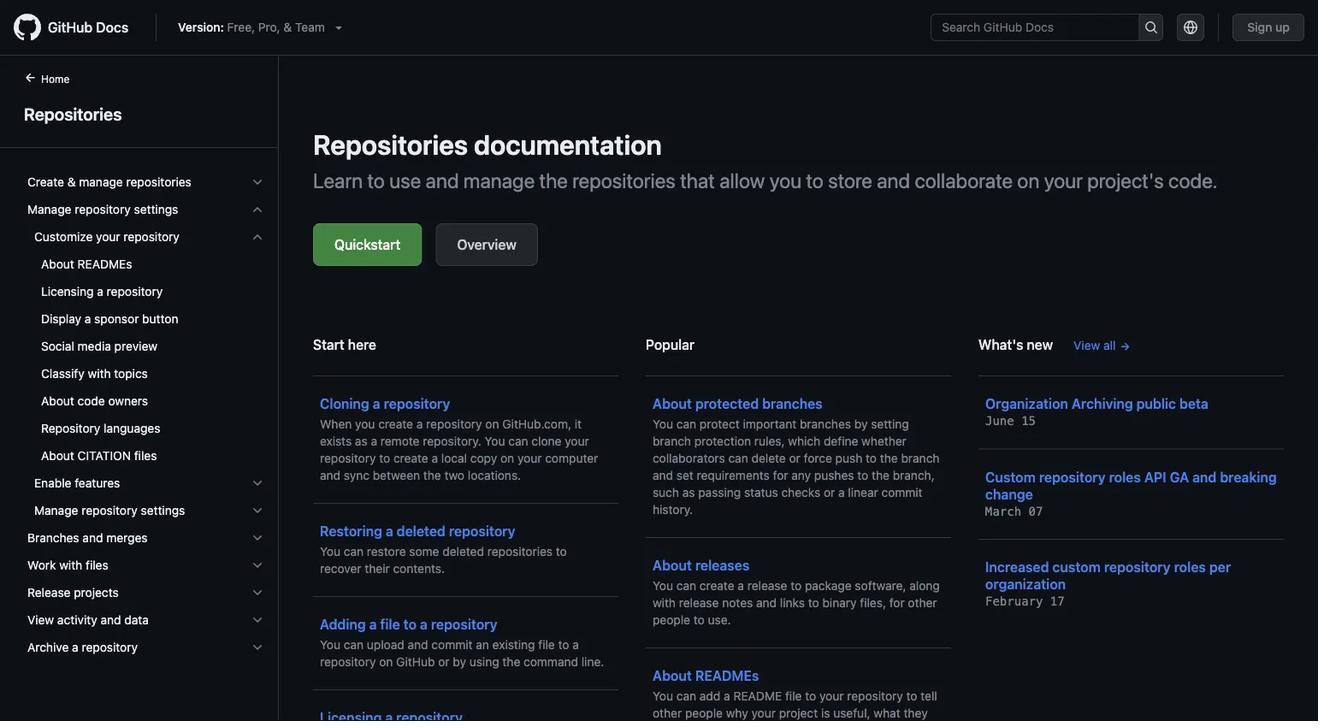 Task type: describe. For each thing, give the bounding box(es) containing it.
store
[[829, 169, 873, 193]]

and left merges
[[83, 531, 103, 545]]

force
[[804, 451, 833, 466]]

repositories documentation learn to use and manage the repositories that allow you to store and collaborate on your project's code.
[[313, 128, 1218, 193]]

for inside about releases you can create a release to package software, along with release notes and links to binary files, for other people to use.
[[890, 596, 905, 610]]

1 vertical spatial settings
[[141, 504, 185, 518]]

licensing a repository
[[41, 285, 163, 299]]

june
[[986, 414, 1015, 428]]

status
[[745, 486, 779, 500]]

2 horizontal spatial or
[[824, 486, 836, 500]]

about protected branches you can protect important branches by setting branch protection rules, which define whether collaborators can delete or force push to the branch and set requirements for any pushes to the branch, such as passing status checks or a linear commit history.
[[653, 396, 940, 517]]

repositories inside repositories documentation learn to use and manage the repositories that allow you to store and collaborate on your project's code.
[[573, 169, 676, 193]]

can up the requirements
[[729, 451, 749, 466]]

a inside restoring a deleted repository you can restore some deleted repositories to recover their contents.
[[386, 523, 393, 540]]

can left protect
[[677, 417, 697, 431]]

media
[[78, 339, 111, 353]]

sc 9kayk9 0 image for settings
[[251, 203, 264, 217]]

1 vertical spatial branches
[[800, 417, 852, 431]]

the down the whether
[[881, 451, 898, 466]]

sc 9kayk9 0 image for settings
[[251, 504, 264, 518]]

with for classify
[[88, 367, 111, 381]]

0 horizontal spatial file
[[380, 617, 400, 633]]

about for about readmes
[[41, 257, 74, 271]]

cloning
[[320, 396, 370, 412]]

commit inside adding a file to a repository you can upload and commit an existing file to a repository on github or by using the command line.
[[432, 638, 473, 652]]

about for about code owners
[[41, 394, 74, 408]]

view activity and data button
[[21, 607, 271, 634]]

social media preview
[[41, 339, 157, 353]]

collaborate
[[915, 169, 1013, 193]]

1 manage repository settings button from the top
[[21, 196, 271, 223]]

1 horizontal spatial branch
[[902, 451, 940, 466]]

display a sponsor button link
[[21, 306, 271, 333]]

your inside dropdown button
[[96, 230, 120, 244]]

their
[[365, 562, 390, 576]]

repository inside custom repository roles api ga and breaking change march 07
[[1040, 469, 1106, 485]]

increased
[[986, 559, 1050, 576]]

manage inside repositories documentation learn to use and manage the repositories that allow you to store and collaborate on your project's code.
[[464, 169, 535, 193]]

linear
[[849, 486, 879, 500]]

and inside custom repository roles api ga and breaking change march 07
[[1193, 469, 1217, 485]]

your down it at bottom
[[565, 434, 589, 448]]

the inside cloning a repository when you create a repository on github.com, it exists as a remote repository. you can clone your repository to create a local copy on your computer and sync between the two locations.
[[424, 469, 441, 483]]

repository inside archive a repository dropdown button
[[82, 641, 138, 655]]

it
[[575, 417, 582, 431]]

17
[[1051, 595, 1065, 609]]

1 vertical spatial deleted
[[443, 545, 484, 559]]

you inside repositories documentation learn to use and manage the repositories that allow you to store and collaborate on your project's code.
[[770, 169, 802, 193]]

notes
[[723, 596, 753, 610]]

social
[[41, 339, 74, 353]]

triangle down image
[[332, 21, 346, 34]]

pushes
[[815, 469, 855, 483]]

about readmes you can add a readme file to your repository to tell other people why your project is useful, what the
[[653, 668, 938, 721]]

people inside about releases you can create a release to package software, along with release notes and links to binary files, for other people to use.
[[653, 613, 691, 627]]

which
[[789, 434, 821, 448]]

an
[[476, 638, 489, 652]]

as inside about protected branches you can protect important branches by setting branch protection rules, which define whether collaborators can delete or force push to the branch and set requirements for any pushes to the branch, such as passing status checks or a linear commit history.
[[683, 486, 695, 500]]

a inside "link"
[[97, 285, 103, 299]]

select language: current language is english image
[[1185, 21, 1198, 34]]

clone
[[532, 434, 562, 448]]

repository up repository.
[[426, 417, 482, 431]]

a right display
[[85, 312, 91, 326]]

social media preview link
[[21, 333, 271, 360]]

a left local
[[432, 451, 438, 466]]

1 horizontal spatial file
[[539, 638, 555, 652]]

about code owners link
[[21, 388, 271, 415]]

repository inside increased custom repository roles per organization february 17
[[1105, 559, 1171, 576]]

can inside adding a file to a repository you can upload and commit an existing file to a repository on github or by using the command line.
[[344, 638, 364, 652]]

protect
[[700, 417, 740, 431]]

sc 9kayk9 0 image for manage
[[251, 175, 264, 189]]

restore
[[367, 545, 406, 559]]

and inside about protected branches you can protect important branches by setting branch protection rules, which define whether collaborators can delete or force push to the branch and set requirements for any pushes to the branch, such as passing status checks or a linear commit history.
[[653, 469, 674, 483]]

and inside adding a file to a repository you can upload and commit an existing file to a repository on github or by using the command line.
[[408, 638, 428, 652]]

classify with topics
[[41, 367, 148, 381]]

sync
[[344, 469, 370, 483]]

sponsor
[[94, 312, 139, 326]]

using
[[470, 655, 500, 669]]

use.
[[708, 613, 731, 627]]

start here
[[313, 337, 377, 353]]

such
[[653, 486, 680, 500]]

can inside cloning a repository when you create a repository on github.com, it exists as a remote repository. you can clone your repository to create a local copy on your computer and sync between the two locations.
[[509, 434, 529, 448]]

protection
[[695, 434, 752, 448]]

history.
[[653, 503, 693, 517]]

manage repository settings element for manage
[[14, 196, 278, 525]]

manage repository settings for 1st manage repository settings dropdown button from the top of the manage repository settings element containing manage repository settings
[[27, 202, 178, 217]]

0 vertical spatial branches
[[763, 396, 823, 412]]

create & manage repositories
[[27, 175, 192, 189]]

0 vertical spatial settings
[[134, 202, 178, 217]]

custom
[[986, 469, 1036, 485]]

repository inside about readmes you can add a readme file to your repository to tell other people why your project is useful, what the
[[848, 689, 904, 704]]

0 vertical spatial github
[[48, 19, 93, 36]]

enable features
[[34, 476, 120, 490]]

other inside about releases you can create a release to package software, along with release notes and links to binary files, for other people to use.
[[908, 596, 938, 610]]

copy
[[471, 451, 497, 466]]

and left the "data"
[[101, 613, 121, 627]]

some
[[409, 545, 440, 559]]

quickstart link
[[313, 223, 422, 266]]

1 horizontal spatial release
[[748, 579, 788, 593]]

to inside restoring a deleted repository you can restore some deleted repositories to recover their contents.
[[556, 545, 567, 559]]

recover
[[320, 562, 362, 576]]

languages
[[104, 422, 160, 436]]

sc 9kayk9 0 image for files
[[251, 559, 264, 573]]

files for about citation files
[[134, 449, 157, 463]]

can inside about releases you can create a release to package software, along with release notes and links to binary files, for other people to use.
[[677, 579, 697, 593]]

0 vertical spatial deleted
[[397, 523, 446, 540]]

two
[[445, 469, 465, 483]]

sign up link
[[1233, 14, 1305, 41]]

work with files
[[27, 558, 108, 573]]

a inside dropdown button
[[72, 641, 78, 655]]

a inside about releases you can create a release to package software, along with release notes and links to binary files, for other people to use.
[[738, 579, 745, 593]]

repository languages link
[[21, 415, 271, 442]]

repositories for repositories documentation learn to use and manage the repositories that allow you to store and collaborate on your project's code.
[[313, 128, 468, 161]]

github docs
[[48, 19, 128, 36]]

about readmes link
[[21, 251, 271, 278]]

useful,
[[834, 707, 871, 721]]

public
[[1137, 396, 1177, 412]]

repository up remote
[[384, 396, 450, 412]]

all
[[1104, 338, 1116, 353]]

readmes for about readmes
[[78, 257, 132, 271]]

other inside about readmes you can add a readme file to your repository to tell other people why your project is useful, what the
[[653, 707, 682, 721]]

version: free, pro, & team
[[178, 20, 325, 34]]

repository down adding
[[320, 655, 376, 669]]

0 horizontal spatial branch
[[653, 434, 692, 448]]

learn
[[313, 169, 363, 193]]

customize your repository
[[34, 230, 180, 244]]

is
[[822, 707, 831, 721]]

button
[[142, 312, 178, 326]]

february 17 element
[[986, 595, 1065, 609]]

topics
[[114, 367, 148, 381]]

tell
[[921, 689, 938, 704]]

api
[[1145, 469, 1167, 485]]

repository languages
[[41, 422, 160, 436]]

work with files button
[[21, 552, 271, 579]]

roles inside increased custom repository roles per organization february 17
[[1175, 559, 1207, 576]]

package
[[805, 579, 852, 593]]

and inside about releases you can create a release to package software, along with release notes and links to binary files, for other people to use.
[[757, 596, 777, 610]]

computer
[[545, 451, 599, 466]]

team
[[295, 20, 325, 34]]

remote
[[381, 434, 420, 448]]

existing
[[493, 638, 535, 652]]

a right cloning
[[373, 396, 381, 412]]

search image
[[1145, 21, 1159, 34]]

requirements
[[697, 469, 770, 483]]

manage for sc 9kayk9 0 icon for settings
[[27, 202, 71, 217]]

repository up an
[[431, 617, 498, 633]]

the up the linear
[[872, 469, 890, 483]]

on inside adding a file to a repository you can upload and commit an existing file to a repository on github or by using the command line.
[[379, 655, 393, 669]]

you inside restoring a deleted repository you can restore some deleted repositories to recover their contents.
[[320, 545, 341, 559]]



Task type: locate. For each thing, give the bounding box(es) containing it.
on inside repositories documentation learn to use and manage the repositories that allow you to store and collaborate on your project's code.
[[1018, 169, 1040, 193]]

people inside about readmes you can add a readme file to your repository to tell other people why your project is useful, what the
[[686, 707, 723, 721]]

1 horizontal spatial &
[[284, 20, 292, 34]]

repository down features
[[82, 504, 138, 518]]

per
[[1210, 559, 1232, 576]]

about down classify at the bottom of page
[[41, 394, 74, 408]]

0 vertical spatial file
[[380, 617, 400, 633]]

you inside adding a file to a repository you can upload and commit an existing file to a repository on github or by using the command line.
[[320, 638, 341, 652]]

a up display a sponsor button
[[97, 285, 103, 299]]

0 vertical spatial or
[[790, 451, 801, 466]]

0 vertical spatial with
[[88, 367, 111, 381]]

view all link
[[1074, 337, 1132, 355]]

your up the 'about readmes'
[[96, 230, 120, 244]]

sc 9kayk9 0 image inside archive a repository dropdown button
[[251, 641, 264, 655]]

0 horizontal spatial repositories
[[126, 175, 192, 189]]

manage repository settings up the customize your repository
[[27, 202, 178, 217]]

about for about protected branches you can protect important branches by setting branch protection rules, which define whether collaborators can delete or force push to the branch and set requirements for any pushes to the branch, such as passing status checks or a linear commit history.
[[653, 396, 692, 412]]

2 manage repository settings element from the top
[[14, 223, 278, 525]]

repositories up the customize your repository dropdown button
[[126, 175, 192, 189]]

1 vertical spatial you
[[355, 417, 375, 431]]

and up such at the bottom of the page
[[653, 469, 674, 483]]

0 vertical spatial roles
[[1110, 469, 1142, 485]]

0 vertical spatial by
[[855, 417, 868, 431]]

repository up the customize your repository
[[75, 202, 131, 217]]

and right use
[[426, 169, 459, 193]]

readmes down the customize your repository
[[78, 257, 132, 271]]

you inside about readmes you can add a readme file to your repository to tell other people why your project is useful, what the
[[653, 689, 674, 704]]

about releases you can create a release to package software, along with release notes and links to binary files, for other people to use.
[[653, 558, 940, 627]]

exists
[[320, 434, 352, 448]]

0 vertical spatial for
[[773, 469, 789, 483]]

organization archiving public beta june 15
[[986, 396, 1209, 428]]

can down releases
[[677, 579, 697, 593]]

and right store
[[877, 169, 911, 193]]

2 sc 9kayk9 0 image from the top
[[251, 230, 264, 244]]

0 horizontal spatial as
[[355, 434, 368, 448]]

to
[[368, 169, 385, 193], [807, 169, 824, 193], [379, 451, 390, 466], [866, 451, 877, 466], [858, 469, 869, 483], [556, 545, 567, 559], [791, 579, 802, 593], [809, 596, 820, 610], [694, 613, 705, 627], [404, 617, 417, 633], [558, 638, 570, 652], [806, 689, 817, 704], [907, 689, 918, 704]]

june 15 element
[[986, 414, 1036, 428]]

None search field
[[931, 14, 1164, 41]]

1 vertical spatial branch
[[902, 451, 940, 466]]

manage repository settings
[[27, 202, 178, 217], [34, 504, 185, 518]]

1 horizontal spatial as
[[683, 486, 695, 500]]

sc 9kayk9 0 image
[[251, 203, 264, 217], [251, 477, 264, 490], [251, 531, 264, 545], [251, 614, 264, 627], [251, 641, 264, 655]]

1 vertical spatial create
[[394, 451, 429, 466]]

with inside classify with topics link
[[88, 367, 111, 381]]

sc 9kayk9 0 image inside release projects dropdown button
[[251, 586, 264, 600]]

0 horizontal spatial &
[[67, 175, 76, 189]]

0 horizontal spatial you
[[355, 417, 375, 431]]

roles left per
[[1175, 559, 1207, 576]]

sc 9kayk9 0 image for merges
[[251, 531, 264, 545]]

work
[[27, 558, 56, 573]]

archive a repository button
[[21, 634, 271, 662]]

and
[[426, 169, 459, 193], [877, 169, 911, 193], [320, 469, 341, 483], [653, 469, 674, 483], [1193, 469, 1217, 485], [83, 531, 103, 545], [757, 596, 777, 610], [101, 613, 121, 627], [408, 638, 428, 652]]

you up "recover"
[[320, 545, 341, 559]]

release
[[748, 579, 788, 593], [679, 596, 719, 610]]

15
[[1022, 414, 1036, 428]]

1 sc 9kayk9 0 image from the top
[[251, 203, 264, 217]]

you inside cloning a repository when you create a repository on github.com, it exists as a remote repository. you can clone your repository to create a local copy on your computer and sync between the two locations.
[[355, 417, 375, 431]]

your left project's at the top right of page
[[1045, 169, 1084, 193]]

version:
[[178, 20, 224, 34]]

0 vertical spatial create
[[378, 417, 413, 431]]

2 customize your repository element from the top
[[14, 251, 278, 470]]

for down software,
[[890, 596, 905, 610]]

code
[[78, 394, 105, 408]]

your up is
[[820, 689, 844, 704]]

what's
[[979, 337, 1024, 353]]

when
[[320, 417, 352, 431]]

on up locations.
[[501, 451, 515, 466]]

branches
[[763, 396, 823, 412], [800, 417, 852, 431]]

1 vertical spatial for
[[890, 596, 905, 610]]

sc 9kayk9 0 image for repository
[[251, 641, 264, 655]]

organization
[[986, 396, 1069, 412]]

Search GitHub Docs search field
[[932, 15, 1139, 40]]

owners
[[108, 394, 148, 408]]

manage down create
[[27, 202, 71, 217]]

can left the add
[[677, 689, 697, 704]]

what's new
[[979, 337, 1054, 353]]

repository down locations.
[[449, 523, 516, 540]]

0 vertical spatial manage repository settings
[[27, 202, 178, 217]]

0 horizontal spatial for
[[773, 469, 789, 483]]

about up enable
[[41, 449, 74, 463]]

a
[[97, 285, 103, 299], [85, 312, 91, 326], [373, 396, 381, 412], [417, 417, 423, 431], [371, 434, 377, 448], [432, 451, 438, 466], [839, 486, 845, 500], [386, 523, 393, 540], [738, 579, 745, 593], [369, 617, 377, 633], [420, 617, 428, 633], [573, 638, 579, 652], [72, 641, 78, 655], [724, 689, 731, 704]]

1 horizontal spatial commit
[[882, 486, 923, 500]]

manage repository settings element for settings
[[14, 223, 278, 525]]

1 vertical spatial roles
[[1175, 559, 1207, 576]]

repositories up use
[[313, 128, 468, 161]]

with up release projects
[[59, 558, 82, 573]]

0 horizontal spatial repositories
[[24, 104, 122, 124]]

0 horizontal spatial other
[[653, 707, 682, 721]]

0 horizontal spatial roles
[[1110, 469, 1142, 485]]

view for view activity and data
[[27, 613, 54, 627]]

on down "upload"
[[379, 655, 393, 669]]

1 vertical spatial with
[[59, 558, 82, 573]]

customize your repository button
[[21, 223, 271, 251]]

0 horizontal spatial release
[[679, 596, 719, 610]]

sc 9kayk9 0 image inside enable features dropdown button
[[251, 477, 264, 490]]

5 sc 9kayk9 0 image from the top
[[251, 586, 264, 600]]

by inside about protected branches you can protect important branches by setting branch protection rules, which define whether collaborators can delete or force push to the branch and set requirements for any pushes to the branch, such as passing status checks or a linear commit history.
[[855, 417, 868, 431]]

settings down the create & manage repositories dropdown button
[[134, 202, 178, 217]]

the inside adding a file to a repository you can upload and commit an existing file to a repository on github or by using the command line.
[[503, 655, 521, 669]]

about inside about releases you can create a release to package software, along with release notes and links to binary files, for other people to use.
[[653, 558, 692, 574]]

4 sc 9kayk9 0 image from the top
[[251, 614, 264, 627]]

or for adding a file to a repository
[[438, 655, 450, 669]]

cloning a repository when you create a repository on github.com, it exists as a remote repository. you can clone your repository to create a local copy on your computer and sync between the two locations.
[[320, 396, 599, 483]]

and inside cloning a repository when you create a repository on github.com, it exists as a remote repository. you can clone your repository to create a local copy on your computer and sync between the two locations.
[[320, 469, 341, 483]]

preview
[[114, 339, 157, 353]]

file up command in the bottom left of the page
[[539, 638, 555, 652]]

march 07 element
[[986, 505, 1044, 519]]

your down readme
[[752, 707, 776, 721]]

with down social media preview
[[88, 367, 111, 381]]

about readmes
[[41, 257, 132, 271]]

4 sc 9kayk9 0 image from the top
[[251, 559, 264, 573]]

licensing
[[41, 285, 94, 299]]

github down "upload"
[[396, 655, 435, 669]]

manage repository settings element containing manage repository settings
[[14, 196, 278, 525]]

upload
[[367, 638, 405, 652]]

1 vertical spatial manage
[[34, 504, 78, 518]]

branches
[[27, 531, 79, 545]]

a up remote
[[417, 417, 423, 431]]

2 sc 9kayk9 0 image from the top
[[251, 477, 264, 490]]

sc 9kayk9 0 image inside the view activity and data dropdown button
[[251, 614, 264, 627]]

passing
[[699, 486, 741, 500]]

files for work with files
[[86, 558, 108, 573]]

or down pushes
[[824, 486, 836, 500]]

0 horizontal spatial readmes
[[78, 257, 132, 271]]

branch up branch,
[[902, 451, 940, 466]]

for inside about protected branches you can protect important branches by setting branch protection rules, which define whether collaborators can delete or force push to the branch and set requirements for any pushes to the branch, such as passing status checks or a linear commit history.
[[773, 469, 789, 483]]

about for about citation files
[[41, 449, 74, 463]]

can
[[677, 417, 697, 431], [509, 434, 529, 448], [729, 451, 749, 466], [344, 545, 364, 559], [677, 579, 697, 593], [344, 638, 364, 652], [677, 689, 697, 704]]

you inside cloning a repository when you create a repository on github.com, it exists as a remote repository. you can clone your repository to create a local copy on your computer and sync between the two locations.
[[485, 434, 505, 448]]

files up projects
[[86, 558, 108, 573]]

files inside "dropdown button"
[[86, 558, 108, 573]]

you down adding
[[320, 638, 341, 652]]

about citation files link
[[21, 442, 271, 470]]

1 vertical spatial readmes
[[696, 668, 760, 684]]

repositories inside repositories documentation learn to use and manage the repositories that allow you to store and collaborate on your project's code.
[[313, 128, 468, 161]]

whether
[[862, 434, 907, 448]]

1 vertical spatial commit
[[432, 638, 473, 652]]

1 horizontal spatial repositories
[[488, 545, 553, 559]]

collaborators
[[653, 451, 725, 466]]

enable features button
[[21, 470, 271, 497]]

repository inside licensing a repository "link"
[[107, 285, 163, 299]]

0 vertical spatial files
[[134, 449, 157, 463]]

repository up what
[[848, 689, 904, 704]]

file inside about readmes you can add a readme file to your repository to tell other people why your project is useful, what the
[[786, 689, 802, 704]]

files down repository languages link
[[134, 449, 157, 463]]

by left using
[[453, 655, 466, 669]]

about code owners
[[41, 394, 148, 408]]

repository up about readmes link
[[124, 230, 180, 244]]

and left links
[[757, 596, 777, 610]]

2 horizontal spatial with
[[653, 596, 676, 610]]

locations.
[[468, 469, 521, 483]]

1 vertical spatial people
[[686, 707, 723, 721]]

1 horizontal spatial or
[[790, 451, 801, 466]]

3 sc 9kayk9 0 image from the top
[[251, 531, 264, 545]]

1 horizontal spatial manage
[[464, 169, 535, 193]]

0 vertical spatial view
[[1074, 338, 1101, 353]]

repositories inside restoring a deleted repository you can restore some deleted repositories to recover their contents.
[[488, 545, 553, 559]]

branch up collaborators
[[653, 434, 692, 448]]

release up use.
[[679, 596, 719, 610]]

& inside the create & manage repositories dropdown button
[[67, 175, 76, 189]]

1 vertical spatial by
[[453, 655, 466, 669]]

0 vertical spatial branch
[[653, 434, 692, 448]]

repositories for repositories
[[24, 104, 122, 124]]

a right archive
[[72, 641, 78, 655]]

or up any
[[790, 451, 801, 466]]

repositories element
[[0, 69, 279, 720]]

with for work
[[59, 558, 82, 573]]

1 vertical spatial or
[[824, 486, 836, 500]]

view for view all
[[1074, 338, 1101, 353]]

github inside adding a file to a repository you can upload and commit an existing file to a repository on github or by using the command line.
[[396, 655, 435, 669]]

readmes inside customize your repository element
[[78, 257, 132, 271]]

manage repository settings button up merges
[[21, 497, 271, 525]]

2 vertical spatial file
[[786, 689, 802, 704]]

roles inside custom repository roles api ga and breaking change march 07
[[1110, 469, 1142, 485]]

can down adding
[[344, 638, 364, 652]]

to inside cloning a repository when you create a repository on github.com, it exists as a remote repository. you can clone your repository to create a local copy on your computer and sync between the two locations.
[[379, 451, 390, 466]]

about right line.
[[653, 668, 692, 684]]

you inside about protected branches you can protect important branches by setting branch protection rules, which define whether collaborators can delete or force push to the branch and set requirements for any pushes to the branch, such as passing status checks or a linear commit history.
[[653, 417, 674, 431]]

people down the add
[[686, 707, 723, 721]]

sc 9kayk9 0 image inside the create & manage repositories dropdown button
[[251, 175, 264, 189]]

commit down branch,
[[882, 486, 923, 500]]

1 horizontal spatial by
[[855, 417, 868, 431]]

repositories down home link
[[24, 104, 122, 124]]

customize your repository element containing about readmes
[[14, 251, 278, 470]]

0 vertical spatial &
[[284, 20, 292, 34]]

about left releases
[[653, 558, 692, 574]]

0 vertical spatial readmes
[[78, 257, 132, 271]]

custom repository roles api ga and breaking change march 07
[[986, 469, 1278, 519]]

manage up the customize your repository
[[79, 175, 123, 189]]

on up copy
[[486, 417, 499, 431]]

5 sc 9kayk9 0 image from the top
[[251, 641, 264, 655]]

display
[[41, 312, 81, 326]]

1 horizontal spatial files
[[134, 449, 157, 463]]

a inside about readmes you can add a readme file to your repository to tell other people why your project is useful, what the
[[724, 689, 731, 704]]

a left remote
[[371, 434, 377, 448]]

archive a repository
[[27, 641, 138, 655]]

readme
[[734, 689, 782, 704]]

0 vertical spatial manage
[[27, 202, 71, 217]]

0 vertical spatial as
[[355, 434, 368, 448]]

1 vertical spatial manage repository settings
[[34, 504, 185, 518]]

your inside repositories documentation learn to use and manage the repositories that allow you to store and collaborate on your project's code.
[[1045, 169, 1084, 193]]

0 horizontal spatial or
[[438, 655, 450, 669]]

about left protected
[[653, 396, 692, 412]]

along
[[910, 579, 940, 593]]

manage repository settings for 1st manage repository settings dropdown button from the bottom
[[34, 504, 185, 518]]

can down github.com,
[[509, 434, 529, 448]]

repository up 07
[[1040, 469, 1106, 485]]

by inside adding a file to a repository you can upload and commit an existing file to a repository on github or by using the command line.
[[453, 655, 466, 669]]

commit left an
[[432, 638, 473, 652]]

rules,
[[755, 434, 785, 448]]

create inside about releases you can create a release to package software, along with release notes and links to binary files, for other people to use.
[[700, 579, 735, 593]]

roles
[[1110, 469, 1142, 485], [1175, 559, 1207, 576]]

0 horizontal spatial manage
[[79, 175, 123, 189]]

sc 9kayk9 0 image
[[251, 175, 264, 189], [251, 230, 264, 244], [251, 504, 264, 518], [251, 559, 264, 573], [251, 586, 264, 600]]

1 horizontal spatial view
[[1074, 338, 1101, 353]]

about for about readmes you can add a readme file to your repository to tell other people why your project is useful, what the
[[653, 668, 692, 684]]

1 horizontal spatial roles
[[1175, 559, 1207, 576]]

with
[[88, 367, 111, 381], [59, 558, 82, 573], [653, 596, 676, 610]]

a inside about protected branches you can protect important branches by setting branch protection rules, which define whether collaborators can delete or force push to the branch and set requirements for any pushes to the branch, such as passing status checks or a linear commit history.
[[839, 486, 845, 500]]

branch,
[[893, 469, 935, 483]]

setting
[[871, 417, 910, 431]]

0 vertical spatial release
[[748, 579, 788, 593]]

repository inside restoring a deleted repository you can restore some deleted repositories to recover their contents.
[[449, 523, 516, 540]]

any
[[792, 469, 811, 483]]

create up remote
[[378, 417, 413, 431]]

manage inside dropdown button
[[79, 175, 123, 189]]

1 vertical spatial repositories
[[313, 128, 468, 161]]

the left two
[[424, 469, 441, 483]]

for left any
[[773, 469, 789, 483]]

you down cloning
[[355, 417, 375, 431]]

manage up the "overview" link
[[464, 169, 535, 193]]

a up "upload"
[[369, 617, 377, 633]]

0 vertical spatial commit
[[882, 486, 923, 500]]

roles left api
[[1110, 469, 1142, 485]]

1 vertical spatial files
[[86, 558, 108, 573]]

a down "contents." on the left
[[420, 617, 428, 633]]

2 manage repository settings button from the top
[[21, 497, 271, 525]]

1 vertical spatial github
[[396, 655, 435, 669]]

data
[[124, 613, 149, 627]]

can down restoring
[[344, 545, 364, 559]]

can inside about readmes you can add a readme file to your repository to tell other people why your project is useful, what the
[[677, 689, 697, 704]]

repository down about readmes link
[[107, 285, 163, 299]]

manage repository settings down features
[[34, 504, 185, 518]]

2 vertical spatial or
[[438, 655, 450, 669]]

1 vertical spatial file
[[539, 638, 555, 652]]

that
[[681, 169, 715, 193]]

sc 9kayk9 0 image inside work with files "dropdown button"
[[251, 559, 264, 573]]

0 horizontal spatial view
[[27, 613, 54, 627]]

contents.
[[393, 562, 445, 576]]

line.
[[582, 655, 605, 669]]

branches up important
[[763, 396, 823, 412]]

can inside restoring a deleted repository you can restore some deleted repositories to recover their contents.
[[344, 545, 364, 559]]

manage up branches
[[34, 504, 78, 518]]

commit
[[882, 486, 923, 500], [432, 638, 473, 652]]

about inside about protected branches you can protect important branches by setting branch protection rules, which define whether collaborators can delete or force push to the branch and set requirements for any pushes to the branch, such as passing status checks or a linear commit history.
[[653, 396, 692, 412]]

repository up sync
[[320, 451, 376, 466]]

march
[[986, 505, 1022, 519]]

ga
[[1170, 469, 1190, 485]]

features
[[75, 476, 120, 490]]

sc 9kayk9 0 image inside branches and merges dropdown button
[[251, 531, 264, 545]]

1 vertical spatial manage repository settings button
[[21, 497, 271, 525]]

you inside about releases you can create a release to package software, along with release notes and links to binary files, for other people to use.
[[653, 579, 674, 593]]

github left "docs"
[[48, 19, 93, 36]]

or for about protected branches
[[790, 451, 801, 466]]

repositories link
[[21, 101, 258, 127]]

view activity and data
[[27, 613, 149, 627]]

0 horizontal spatial files
[[86, 558, 108, 573]]

repository
[[41, 422, 100, 436]]

1 horizontal spatial readmes
[[696, 668, 760, 684]]

0 horizontal spatial commit
[[432, 638, 473, 652]]

change
[[986, 486, 1034, 502]]

2 horizontal spatial file
[[786, 689, 802, 704]]

other
[[908, 596, 938, 610], [653, 707, 682, 721]]

and right "upload"
[[408, 638, 428, 652]]

1 horizontal spatial other
[[908, 596, 938, 610]]

view up archive
[[27, 613, 54, 627]]

breaking
[[1221, 469, 1278, 485]]

sc 9kayk9 0 image for repository
[[251, 230, 264, 244]]

2 horizontal spatial repositories
[[573, 169, 676, 193]]

1 customize your repository element from the top
[[14, 223, 278, 470]]

branches up define
[[800, 417, 852, 431]]

repository inside the customize your repository dropdown button
[[124, 230, 180, 244]]

customize your repository element containing customize your repository
[[14, 223, 278, 470]]

1 vertical spatial as
[[683, 486, 695, 500]]

0 vertical spatial manage repository settings button
[[21, 196, 271, 223]]

1 vertical spatial release
[[679, 596, 719, 610]]

software,
[[855, 579, 907, 593]]

manage for sc 9kayk9 0 image for settings
[[34, 504, 78, 518]]

github docs link
[[14, 14, 142, 41]]

a up command in the bottom left of the page
[[573, 638, 579, 652]]

manage
[[27, 202, 71, 217], [34, 504, 78, 518]]

about inside about readmes you can add a readme file to your repository to tell other people why your project is useful, what the
[[653, 668, 692, 684]]

important
[[743, 417, 797, 431]]

about for about releases you can create a release to package software, along with release notes and links to binary files, for other people to use.
[[653, 558, 692, 574]]

sc 9kayk9 0 image inside the customize your repository dropdown button
[[251, 230, 264, 244]]

with inside about releases you can create a release to package software, along with release notes and links to binary files, for other people to use.
[[653, 596, 676, 610]]

settings down enable features dropdown button at the bottom of the page
[[141, 504, 185, 518]]

2 vertical spatial with
[[653, 596, 676, 610]]

and left sync
[[320, 469, 341, 483]]

manage repository settings element
[[14, 196, 278, 525], [14, 223, 278, 525]]

repositories down locations.
[[488, 545, 553, 559]]

sc 9kayk9 0 image for and
[[251, 614, 264, 627]]

1 horizontal spatial you
[[770, 169, 802, 193]]

1 manage repository settings element from the top
[[14, 196, 278, 525]]

1 horizontal spatial github
[[396, 655, 435, 669]]

3 sc 9kayk9 0 image from the top
[[251, 504, 264, 518]]

& right 'pro,'
[[284, 20, 292, 34]]

here
[[348, 337, 377, 353]]

readmes up the add
[[696, 668, 760, 684]]

view inside dropdown button
[[27, 613, 54, 627]]

2 vertical spatial create
[[700, 579, 735, 593]]

1 horizontal spatial with
[[88, 367, 111, 381]]

push
[[836, 451, 863, 466]]

docs
[[96, 19, 128, 36]]

1 vertical spatial view
[[27, 613, 54, 627]]

1 horizontal spatial repositories
[[313, 128, 468, 161]]

or inside adding a file to a repository you can upload and commit an existing file to a repository on github or by using the command line.
[[438, 655, 450, 669]]

readmes inside about readmes you can add a readme file to your repository to tell other people why your project is useful, what the
[[696, 668, 760, 684]]

as inside cloning a repository when you create a repository on github.com, it exists as a remote repository. you can clone your repository to create a local copy on your computer and sync between the two locations.
[[355, 434, 368, 448]]

start
[[313, 337, 345, 353]]

with left notes
[[653, 596, 676, 610]]

your down clone
[[518, 451, 542, 466]]

commit inside about protected branches you can protect important branches by setting branch protection rules, which define whether collaborators can delete or force push to the branch and set requirements for any pushes to the branch, such as passing status checks or a linear commit history.
[[882, 486, 923, 500]]

citation
[[78, 449, 131, 463]]

readmes for about readmes you can add a readme file to your repository to tell other people why your project is useful, what the
[[696, 668, 760, 684]]

0 vertical spatial repositories
[[24, 104, 122, 124]]

february
[[986, 595, 1044, 609]]

&
[[284, 20, 292, 34], [67, 175, 76, 189]]

1 vertical spatial other
[[653, 707, 682, 721]]

1 sc 9kayk9 0 image from the top
[[251, 175, 264, 189]]

0 horizontal spatial github
[[48, 19, 93, 36]]

home
[[41, 73, 70, 85]]

0 vertical spatial other
[[908, 596, 938, 610]]

1 vertical spatial &
[[67, 175, 76, 189]]

as down set
[[683, 486, 695, 500]]

1 horizontal spatial for
[[890, 596, 905, 610]]

on
[[1018, 169, 1040, 193], [486, 417, 499, 431], [501, 451, 515, 466], [379, 655, 393, 669]]

your
[[1045, 169, 1084, 193], [96, 230, 120, 244], [565, 434, 589, 448], [518, 451, 542, 466], [820, 689, 844, 704], [752, 707, 776, 721]]

0 vertical spatial you
[[770, 169, 802, 193]]

release up links
[[748, 579, 788, 593]]

0 vertical spatial people
[[653, 613, 691, 627]]

create
[[378, 417, 413, 431], [394, 451, 429, 466], [700, 579, 735, 593]]

repositories down documentation
[[573, 169, 676, 193]]

file
[[380, 617, 400, 633], [539, 638, 555, 652], [786, 689, 802, 704]]

repositories inside dropdown button
[[126, 175, 192, 189]]

classify with topics link
[[21, 360, 271, 388]]

a right the add
[[724, 689, 731, 704]]

about citation files
[[41, 449, 157, 463]]

repository down view activity and data
[[82, 641, 138, 655]]

0 horizontal spatial with
[[59, 558, 82, 573]]

0 horizontal spatial by
[[453, 655, 466, 669]]

the inside repositories documentation learn to use and manage the repositories that allow you to store and collaborate on your project's code.
[[540, 169, 568, 193]]

you left the add
[[653, 689, 674, 704]]

with inside work with files "dropdown button"
[[59, 558, 82, 573]]

manage repository settings element containing customize your repository
[[14, 223, 278, 525]]

delete
[[752, 451, 786, 466]]

custom
[[1053, 559, 1101, 576]]

customize your repository element
[[14, 223, 278, 470], [14, 251, 278, 470]]

a down pushes
[[839, 486, 845, 500]]

files inside customize your repository element
[[134, 449, 157, 463]]

repository
[[75, 202, 131, 217], [124, 230, 180, 244], [107, 285, 163, 299], [384, 396, 450, 412], [426, 417, 482, 431], [320, 451, 376, 466], [1040, 469, 1106, 485], [82, 504, 138, 518], [449, 523, 516, 540], [1105, 559, 1171, 576], [431, 617, 498, 633], [82, 641, 138, 655], [320, 655, 376, 669], [848, 689, 904, 704]]



Task type: vqa. For each thing, say whether or not it's contained in the screenshot.


